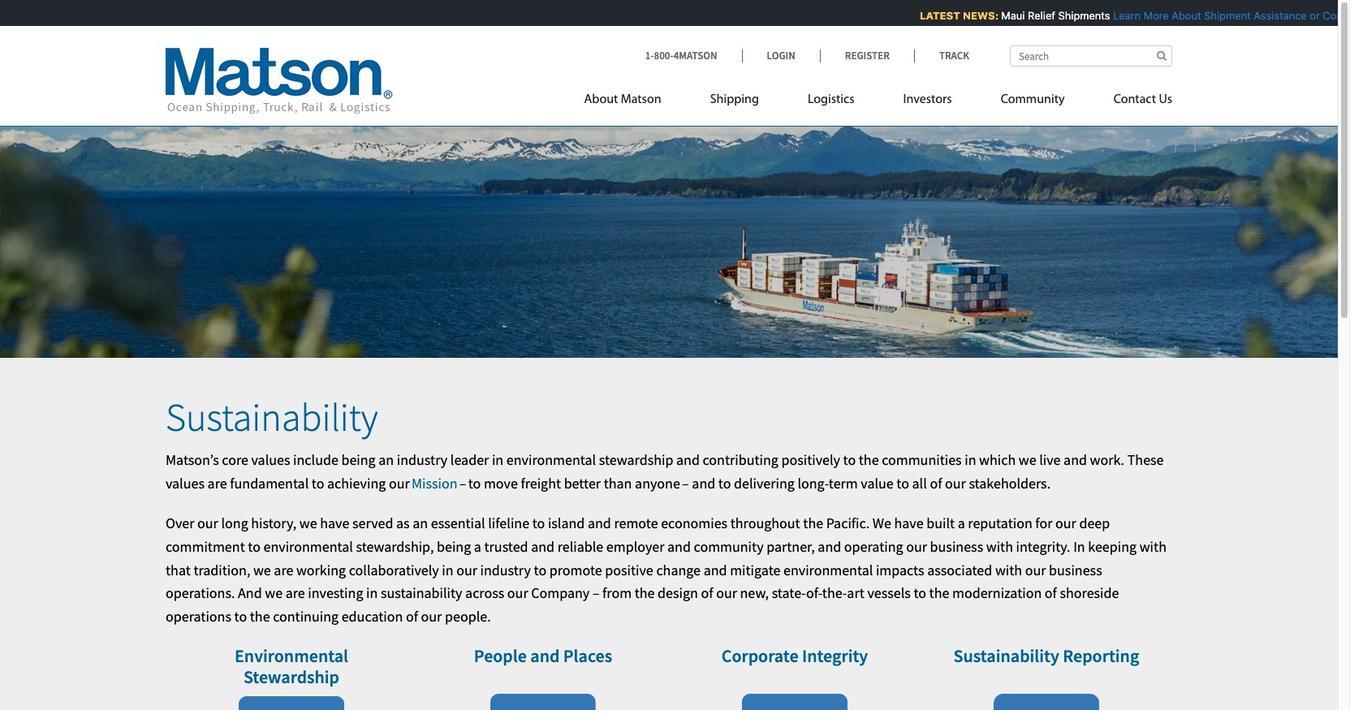 Task type: describe. For each thing, give the bounding box(es) containing it.
news:
[[961, 9, 997, 22]]

achieving
[[327, 474, 386, 493]]

more
[[1142, 9, 1167, 22]]

contai
[[1321, 9, 1351, 22]]

to down long
[[248, 537, 261, 556]]

for
[[1036, 514, 1053, 533]]

an inside over our long history, we have served as an essential lifeline to island and remote economies throughout the pacific. we have built a reputation for our deep commitment to environmental stewardship, being a trusted and reliable employer and community partner, and operating our business with integrity. in keeping with that tradition, we are working collaboratively in our industry to promote positive change and mitigate environmental impacts associated with our business operations. and we are investing in sustainability across our company – from the design of our new, state-of-the-art vessels to the modernization of shoreside operations to the continuing education of our people.
[[413, 514, 428, 533]]

in
[[1074, 537, 1086, 556]]

2 vertical spatial are
[[286, 584, 305, 603]]

we right history,
[[300, 514, 317, 533]]

of down sustainability
[[406, 608, 418, 626]]

0 horizontal spatial business
[[930, 537, 984, 556]]

our inside matson's core values include being an industry leader in environmental stewardship and contributing positively to the communities in which we live and work. these values are fundamental to achieving our
[[389, 474, 410, 493]]

sustainability for sustainability reporting
[[954, 645, 1060, 668]]

keeping
[[1089, 537, 1137, 556]]

anyone –
[[635, 474, 689, 493]]

new,
[[740, 584, 769, 603]]

environmental stewardship
[[235, 645, 348, 689]]

logistics
[[808, 93, 855, 106]]

search image
[[1157, 50, 1167, 61]]

industry inside over our long history, we have served as an essential lifeline to island and remote economies throughout the pacific. we have built a reputation for our deep commitment to environmental stewardship, being a trusted and reliable employer and community partner, and operating our business with integrity. in keeping with that tradition, we are working collaboratively in our industry to promote positive change and mitigate environmental impacts associated with our business operations. and we are investing in sustainability across our company – from the design of our new, state-of-the-art vessels to the modernization of shoreside operations to the continuing education of our people.
[[480, 561, 531, 580]]

mission link
[[412, 474, 458, 493]]

essential
[[431, 514, 485, 533]]

reliable
[[558, 537, 604, 556]]

live
[[1040, 451, 1061, 470]]

associated
[[928, 561, 993, 580]]

shipping
[[710, 93, 759, 106]]

maui
[[999, 9, 1023, 22]]

we up and
[[253, 561, 271, 580]]

as
[[396, 514, 410, 533]]

contributing
[[703, 451, 779, 470]]

history,
[[251, 514, 297, 533]]

with right keeping in the bottom right of the page
[[1140, 537, 1167, 556]]

deep
[[1080, 514, 1111, 533]]

we right and
[[265, 584, 283, 603]]

shipments
[[1056, 9, 1108, 22]]

value
[[861, 474, 894, 493]]

and up 'economies'
[[692, 474, 716, 493]]

in up move
[[492, 451, 504, 470]]

change
[[657, 561, 701, 580]]

our up commitment
[[197, 514, 218, 533]]

community link
[[977, 85, 1090, 119]]

these
[[1128, 451, 1164, 470]]

from
[[603, 584, 632, 603]]

people and places
[[474, 645, 613, 668]]

to left all
[[897, 474, 910, 493]]

lifeline
[[488, 514, 530, 533]]

of right design
[[701, 584, 714, 603]]

in up education
[[366, 584, 378, 603]]

and down island
[[531, 537, 555, 556]]

communities
[[882, 451, 962, 470]]

modernization
[[953, 584, 1042, 603]]

our right all
[[945, 474, 966, 493]]

track
[[940, 49, 970, 63]]

learn
[[1111, 9, 1139, 22]]

state-
[[772, 584, 806, 603]]

work.
[[1091, 451, 1125, 470]]

our right across
[[508, 584, 528, 603]]

community
[[1001, 93, 1065, 106]]

1 vertical spatial are
[[274, 561, 294, 580]]

0 horizontal spatial a
[[474, 537, 482, 556]]

us
[[1159, 93, 1173, 106]]

track link
[[914, 49, 970, 63]]

continuing
[[273, 608, 339, 626]]

remote
[[614, 514, 658, 533]]

the down and
[[250, 608, 270, 626]]

stewardship
[[599, 451, 674, 470]]

and down community
[[704, 561, 727, 580]]

economies
[[661, 514, 728, 533]]

sustainability for sustainability
[[166, 393, 378, 442]]

latest
[[918, 9, 958, 22]]

long
[[221, 514, 248, 533]]

contact us link
[[1090, 85, 1173, 119]]

– to
[[460, 474, 481, 493]]

sustainability
[[381, 584, 463, 603]]

over our long history, we have served as an essential lifeline to island and remote economies throughout the pacific. we have built a reputation for our deep commitment to environmental stewardship, being a trusted and reliable employer and community partner, and operating our business with integrity. in keeping with that tradition, we are working collaboratively in our industry to promote positive change and mitigate environmental impacts associated with our business operations. and we are investing in sustainability across our company – from the design of our new, state-of-the-art vessels to the modernization of shoreside operations to the continuing education of our people.
[[166, 514, 1167, 626]]

to left island
[[533, 514, 545, 533]]

fundamental
[[230, 474, 309, 493]]

impacts
[[876, 561, 925, 580]]

freight
[[521, 474, 561, 493]]

environmental inside matson's core values include being an industry leader in environmental stewardship and contributing positively to the communities in which we live and work. these values are fundamental to achieving our
[[507, 451, 596, 470]]

1-
[[645, 49, 654, 63]]

top menu navigation
[[584, 85, 1173, 119]]

matson
[[621, 93, 662, 106]]

1 vertical spatial environmental
[[264, 537, 353, 556]]

register link
[[820, 49, 914, 63]]

investors link
[[879, 85, 977, 119]]

learn more about shipment assistance or contai link
[[1111, 9, 1351, 22]]

reputation
[[968, 514, 1033, 533]]

company
[[531, 584, 590, 603]]

than
[[604, 474, 632, 493]]

collaboratively
[[349, 561, 439, 580]]

the right from
[[635, 584, 655, 603]]

being inside over our long history, we have served as an essential lifeline to island and remote economies throughout the pacific. we have built a reputation for our deep commitment to environmental stewardship, being a trusted and reliable employer and community partner, and operating our business with integrity. in keeping with that tradition, we are working collaboratively in our industry to promote positive change and mitigate environmental impacts associated with our business operations. and we are investing in sustainability across our company – from the design of our new, state-of-the-art vessels to the modernization of shoreside operations to the continuing education of our people.
[[437, 537, 471, 556]]

and down pacific. on the bottom of the page
[[818, 537, 842, 556]]

login
[[767, 49, 796, 63]]

2 horizontal spatial environmental
[[784, 561, 873, 580]]

community
[[694, 537, 764, 556]]

integrity.
[[1017, 537, 1071, 556]]

an inside matson's core values include being an industry leader in environmental stewardship and contributing positively to the communities in which we live and work. these values are fundamental to achieving our
[[379, 451, 394, 470]]

1-800-4matson link
[[645, 49, 742, 63]]

matson's
[[166, 451, 219, 470]]

mitigate
[[730, 561, 781, 580]]

leader
[[451, 451, 489, 470]]

promote
[[550, 561, 602, 580]]

1 horizontal spatial business
[[1049, 561, 1103, 580]]

a matson ship full of containers sails in the alaska service. image
[[0, 101, 1339, 358]]

pacific.
[[827, 514, 870, 533]]



Task type: vqa. For each thing, say whether or not it's contained in the screenshot.
value
yes



Task type: locate. For each thing, give the bounding box(es) containing it.
sustainability reporting
[[954, 645, 1140, 668]]

an up achieving
[[379, 451, 394, 470]]

people.
[[445, 608, 491, 626]]

about
[[1170, 9, 1199, 22], [584, 93, 618, 106]]

register
[[845, 49, 890, 63]]

are left working
[[274, 561, 294, 580]]

environmental
[[235, 645, 348, 668]]

move
[[484, 474, 518, 493]]

shipping link
[[686, 85, 784, 119]]

0 vertical spatial environmental
[[507, 451, 596, 470]]

all
[[913, 474, 927, 493]]

0 horizontal spatial have
[[320, 514, 350, 533]]

industry
[[397, 451, 448, 470], [480, 561, 531, 580]]

–
[[593, 584, 600, 603]]

trusted
[[484, 537, 528, 556]]

working
[[296, 561, 346, 580]]

contact
[[1114, 93, 1157, 106]]

to down contributing
[[719, 474, 731, 493]]

business down in
[[1049, 561, 1103, 580]]

of left shoreside
[[1045, 584, 1057, 603]]

about left the matson
[[584, 93, 618, 106]]

and right live
[[1064, 451, 1088, 470]]

1 horizontal spatial a
[[958, 514, 966, 533]]

of right all
[[930, 474, 943, 493]]

1 horizontal spatial industry
[[480, 561, 531, 580]]

design
[[658, 584, 698, 603]]

tradition,
[[194, 561, 250, 580]]

are down core
[[208, 474, 227, 493]]

have
[[320, 514, 350, 533], [895, 514, 924, 533]]

about matson link
[[584, 85, 686, 119]]

stakeholders.
[[969, 474, 1051, 493]]

an right "as"
[[413, 514, 428, 533]]

have left served
[[320, 514, 350, 533]]

our right "for"
[[1056, 514, 1077, 533]]

2 vertical spatial environmental
[[784, 561, 873, 580]]

Search search field
[[1010, 45, 1173, 67]]

the-
[[823, 584, 847, 603]]

and up anyone –
[[677, 451, 700, 470]]

we
[[1019, 451, 1037, 470], [300, 514, 317, 533], [253, 561, 271, 580], [265, 584, 283, 603]]

the up the partner,
[[804, 514, 824, 533]]

to down include
[[312, 474, 324, 493]]

long-
[[798, 474, 829, 493]]

to up term
[[844, 451, 856, 470]]

built
[[927, 514, 955, 533]]

1 horizontal spatial about
[[1170, 9, 1199, 22]]

blue matson logo with ocean, shipping, truck, rail and logistics written beneath it. image
[[166, 48, 393, 115]]

sustainability
[[166, 393, 378, 442], [954, 645, 1060, 668]]

our up across
[[457, 561, 478, 580]]

relief
[[1026, 9, 1053, 22]]

with down reputation
[[987, 537, 1014, 556]]

shipment
[[1202, 9, 1249, 22]]

term
[[829, 474, 858, 493]]

0 vertical spatial an
[[379, 451, 394, 470]]

an
[[379, 451, 394, 470], [413, 514, 428, 533]]

1 horizontal spatial values
[[251, 451, 290, 470]]

0 vertical spatial sustainability
[[166, 393, 378, 442]]

our
[[389, 474, 410, 493], [945, 474, 966, 493], [197, 514, 218, 533], [1056, 514, 1077, 533], [907, 537, 928, 556], [457, 561, 478, 580], [1026, 561, 1047, 580], [508, 584, 528, 603], [716, 584, 737, 603], [421, 608, 442, 626]]

0 horizontal spatial an
[[379, 451, 394, 470]]

login link
[[742, 49, 820, 63]]

0 vertical spatial industry
[[397, 451, 448, 470]]

1 vertical spatial an
[[413, 514, 428, 533]]

art
[[847, 584, 865, 603]]

industry inside matson's core values include being an industry leader in environmental stewardship and contributing positively to the communities in which we live and work. these values are fundamental to achieving our
[[397, 451, 448, 470]]

environmental up working
[[264, 537, 353, 556]]

about inside about matson link
[[584, 93, 618, 106]]

0 horizontal spatial sustainability
[[166, 393, 378, 442]]

environmental up freight
[[507, 451, 596, 470]]

and up reliable
[[588, 514, 611, 533]]

business up 'associated'
[[930, 537, 984, 556]]

corporate integrity
[[722, 645, 868, 668]]

the down 'associated'
[[930, 584, 950, 603]]

our left the new,
[[716, 584, 737, 603]]

we left live
[[1019, 451, 1037, 470]]

our down sustainability
[[421, 608, 442, 626]]

1-800-4matson
[[645, 49, 718, 63]]

served
[[352, 514, 393, 533]]

industry down the trusted
[[480, 561, 531, 580]]

education
[[342, 608, 403, 626]]

1 horizontal spatial sustainability
[[954, 645, 1060, 668]]

partner,
[[767, 537, 815, 556]]

being down the essential
[[437, 537, 471, 556]]

core
[[222, 451, 248, 470]]

operations.
[[166, 584, 235, 603]]

1 vertical spatial being
[[437, 537, 471, 556]]

1 horizontal spatial environmental
[[507, 451, 596, 470]]

1 vertical spatial business
[[1049, 561, 1103, 580]]

4matson
[[674, 49, 718, 63]]

our up 'impacts' at right bottom
[[907, 537, 928, 556]]

operations
[[166, 608, 231, 626]]

which
[[980, 451, 1016, 470]]

investing
[[308, 584, 363, 603]]

0 vertical spatial being
[[342, 451, 376, 470]]

industry up mission
[[397, 451, 448, 470]]

0 vertical spatial values
[[251, 451, 290, 470]]

in left the which
[[965, 451, 977, 470]]

include
[[293, 451, 339, 470]]

sustainability up report icon
[[954, 645, 1060, 668]]

and left places
[[531, 645, 560, 668]]

0 horizontal spatial being
[[342, 451, 376, 470]]

stewardship
[[244, 666, 340, 689]]

800-
[[654, 49, 674, 63]]

values down matson's
[[166, 474, 205, 493]]

shoreside
[[1060, 584, 1120, 603]]

island
[[548, 514, 585, 533]]

0 horizontal spatial environmental
[[264, 537, 353, 556]]

and up change
[[668, 537, 691, 556]]

positive
[[605, 561, 654, 580]]

in up sustainability
[[442, 561, 454, 580]]

to down and
[[234, 608, 247, 626]]

0 vertical spatial a
[[958, 514, 966, 533]]

2 have from the left
[[895, 514, 924, 533]]

contact us
[[1114, 93, 1173, 106]]

are up continuing
[[286, 584, 305, 603]]

report icon image
[[994, 694, 1100, 711]]

we inside matson's core values include being an industry leader in environmental stewardship and contributing positively to the communities in which we live and work. these values are fundamental to achieving our
[[1019, 451, 1037, 470]]

None search field
[[1010, 45, 1173, 67]]

sustainability up core
[[166, 393, 378, 442]]

about matson
[[584, 93, 662, 106]]

reporting
[[1063, 645, 1140, 668]]

a
[[958, 514, 966, 533], [474, 537, 482, 556]]

throughout
[[731, 514, 801, 533]]

1 vertical spatial sustainability
[[954, 645, 1060, 668]]

0 vertical spatial business
[[930, 537, 984, 556]]

our down integrity.
[[1026, 561, 1047, 580]]

the inside matson's core values include being an industry leader in environmental stewardship and contributing positively to the communities in which we live and work. these values are fundamental to achieving our
[[859, 451, 879, 470]]

being inside matson's core values include being an industry leader in environmental stewardship and contributing positively to the communities in which we live and work. these values are fundamental to achieving our
[[342, 451, 376, 470]]

to
[[844, 451, 856, 470], [312, 474, 324, 493], [719, 474, 731, 493], [897, 474, 910, 493], [533, 514, 545, 533], [248, 537, 261, 556], [534, 561, 547, 580], [914, 584, 927, 603], [234, 608, 247, 626]]

0 horizontal spatial industry
[[397, 451, 448, 470]]

0 vertical spatial are
[[208, 474, 227, 493]]

are inside matson's core values include being an industry leader in environmental stewardship and contributing positively to the communities in which we live and work. these values are fundamental to achieving our
[[208, 474, 227, 493]]

1 vertical spatial values
[[166, 474, 205, 493]]

values up fundamental
[[251, 451, 290, 470]]

of-
[[806, 584, 823, 603]]

1 vertical spatial a
[[474, 537, 482, 556]]

about right more
[[1170, 9, 1199, 22]]

1 horizontal spatial being
[[437, 537, 471, 556]]

with up modernization
[[996, 561, 1023, 580]]

stewardship,
[[356, 537, 434, 556]]

investors
[[904, 93, 952, 106]]

to down 'impacts' at right bottom
[[914, 584, 927, 603]]

with
[[987, 537, 1014, 556], [1140, 537, 1167, 556], [996, 561, 1023, 580]]

environmental up the the-
[[784, 561, 873, 580]]

1 horizontal spatial have
[[895, 514, 924, 533]]

to up company
[[534, 561, 547, 580]]

being up achieving
[[342, 451, 376, 470]]

0 vertical spatial about
[[1170, 9, 1199, 22]]

1 vertical spatial industry
[[480, 561, 531, 580]]

the up value
[[859, 451, 879, 470]]

a right built
[[958, 514, 966, 533]]

latest news: maui relief shipments learn more about shipment assistance or contai
[[918, 9, 1351, 22]]

that
[[166, 561, 191, 580]]

0 horizontal spatial values
[[166, 474, 205, 493]]

places
[[563, 645, 613, 668]]

over
[[166, 514, 195, 533]]

a left the trusted
[[474, 537, 482, 556]]

logistics link
[[784, 85, 879, 119]]

0 horizontal spatial about
[[584, 93, 618, 106]]

assistance
[[1252, 9, 1305, 22]]

1 horizontal spatial an
[[413, 514, 428, 533]]

and
[[238, 584, 262, 603]]

have right we
[[895, 514, 924, 533]]

1 have from the left
[[320, 514, 350, 533]]

in
[[492, 451, 504, 470], [965, 451, 977, 470], [442, 561, 454, 580], [366, 584, 378, 603]]

1 vertical spatial about
[[584, 93, 618, 106]]

our left mission
[[389, 474, 410, 493]]



